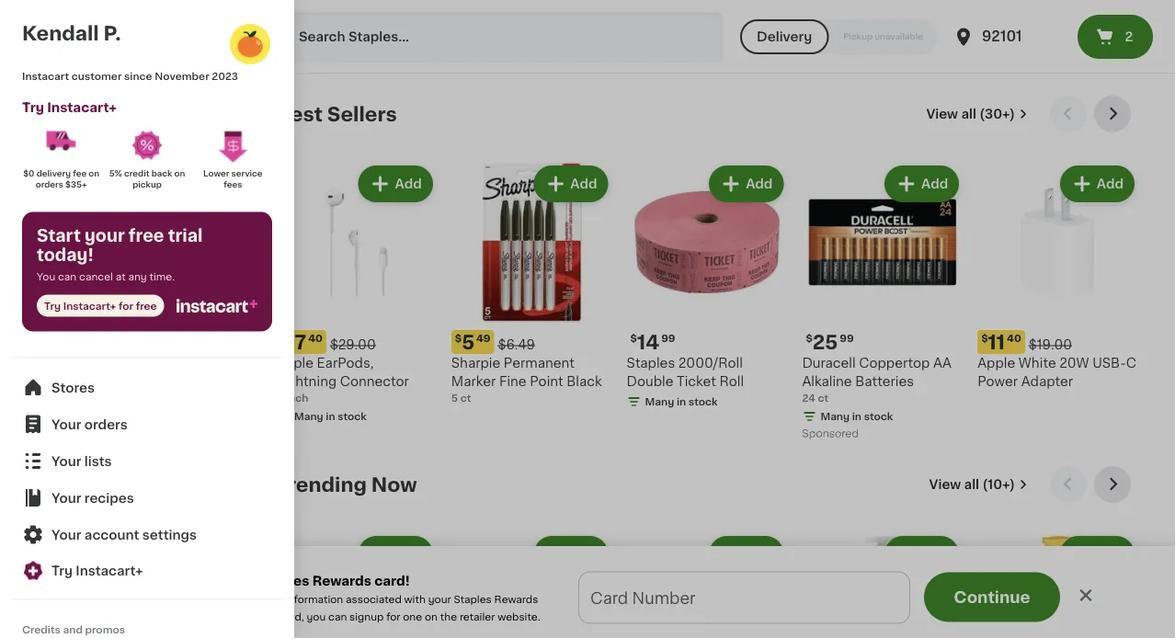 Task type: vqa. For each thing, say whether or not it's contained in the screenshot.
'Shipping'
yes



Task type: locate. For each thing, give the bounding box(es) containing it.
& right food
[[59, 299, 70, 312]]

1 vertical spatial shipping
[[88, 544, 147, 557]]

staples logo image
[[100, 96, 135, 131], [75, 569, 133, 628]]

all stores link
[[63, 11, 243, 63]]

item carousel region containing trending now
[[276, 466, 1139, 639]]

kendall p. image
[[228, 22, 272, 66]]

1 your from the top
[[52, 418, 81, 431]]

0 horizontal spatial your
[[85, 228, 125, 244]]

kitchen supplies link
[[11, 393, 224, 428]]

1 vertical spatial &
[[74, 544, 84, 557]]

at right applied in the right of the page
[[812, 592, 827, 608]]

& inside "link"
[[74, 544, 84, 557]]

0 horizontal spatial 40
[[308, 333, 323, 343]]

0 vertical spatial item carousel region
[[276, 96, 1139, 452]]

your up don't
[[224, 575, 255, 588]]

free down any
[[136, 301, 157, 311]]

orders down the kitchen supplies
[[85, 418, 128, 431]]

at
[[116, 271, 126, 282], [812, 592, 827, 608]]

$35+
[[65, 180, 87, 189]]

40
[[308, 333, 323, 343], [1008, 333, 1022, 343]]

1 horizontal spatial account
[[241, 595, 283, 605]]

2 vertical spatial try
[[52, 565, 73, 577]]

instacart+ for instacart customer since november 2023
[[47, 101, 117, 114]]

0 vertical spatial view
[[927, 108, 959, 121]]

0 vertical spatial free
[[129, 228, 164, 244]]

lower
[[203, 169, 230, 178]]

14
[[638, 332, 660, 352]]

0 vertical spatial office
[[22, 54, 64, 67]]

product group containing 11
[[978, 162, 1139, 391]]

for inside save with your staples rewards card! please enter the account information associated with your staples rewards card. if you don't have a card, you can signup for one on the retailer website.
[[387, 612, 401, 622]]

supplies up everyday store prices
[[70, 124, 128, 137]]

1 vertical spatial orders
[[85, 418, 128, 431]]

add
[[395, 178, 422, 190], [571, 178, 598, 190], [746, 178, 773, 190], [922, 178, 949, 190], [1098, 178, 1124, 190], [395, 548, 422, 561], [571, 548, 598, 561], [746, 548, 773, 561], [922, 548, 949, 561], [1098, 548, 1124, 561]]

99 right 25
[[840, 333, 854, 343]]

everyday store prices link
[[55, 156, 180, 171]]

stock inside 17 40 $29.00 apple earpods, lightning connector 1 each many in stock
[[338, 412, 367, 422]]

account up have
[[241, 595, 283, 605]]

1 vertical spatial for
[[387, 612, 401, 622]]

your account settings
[[52, 529, 197, 541]]

try instacart+ for free
[[44, 301, 157, 311]]

40 inside $ 11 40 $19.00 apple white 20w usb-c power adapter
[[1008, 333, 1022, 343]]

1 horizontal spatial ct
[[818, 393, 829, 403]]

all left (10+)
[[965, 478, 980, 491]]

account
[[85, 529, 139, 541], [241, 595, 283, 605]]

free inside treatment tracker modal dialog
[[561, 592, 595, 608]]

2 button
[[1078, 15, 1154, 59]]

2 $ from the left
[[806, 333, 813, 343]]

all left (30+)
[[962, 108, 977, 121]]

2 item carousel region from the top
[[276, 466, 1139, 639]]

your right associated on the left of the page
[[428, 595, 451, 605]]

on right back
[[174, 169, 185, 178]]

ct down marker
[[461, 393, 471, 403]]

1 vertical spatial item carousel region
[[276, 466, 1139, 639]]

0 vertical spatial for
[[119, 301, 133, 311]]

1 horizontal spatial the
[[441, 612, 457, 622]]

many up sponsored badge image
[[821, 412, 850, 422]]

$ left 49
[[455, 333, 462, 343]]

100%
[[47, 177, 75, 187]]

2 you from the left
[[307, 612, 326, 622]]

0 vertical spatial &
[[59, 299, 70, 312]]

1 you from the left
[[193, 612, 212, 622]]

don't
[[215, 612, 241, 622]]

1 horizontal spatial orders
[[85, 418, 128, 431]]

shipping down your account settings
[[88, 544, 147, 557]]

1 vertical spatial at
[[812, 592, 827, 608]]

5%
[[109, 169, 122, 178]]

$ 11 40 $19.00 apple white 20w usb-c power adapter
[[978, 332, 1137, 388]]

0 vertical spatial shipping
[[22, 229, 81, 242]]

try for instacart customer since november 2023
[[22, 101, 44, 114]]

1 vertical spatial can
[[329, 612, 347, 622]]

with up enter
[[192, 575, 221, 588]]

stock down batteries
[[865, 412, 894, 422]]

& right mailing
[[74, 544, 84, 557]]

office right 'to'
[[89, 614, 131, 627]]

0 horizontal spatial office
[[22, 54, 64, 67]]

$ inside "$ 14 99"
[[631, 333, 638, 343]]

save
[[156, 575, 189, 588]]

your recipes
[[52, 492, 134, 505]]

4 your from the top
[[52, 529, 81, 541]]

1 horizontal spatial office
[[89, 614, 131, 627]]

0 horizontal spatial with
[[192, 575, 221, 588]]

1 vertical spatial instacart+
[[63, 301, 116, 311]]

11
[[989, 332, 1006, 352]]

batteries
[[856, 375, 915, 388]]

staples 2000/roll double ticket roll
[[627, 357, 744, 388]]

rewards up information
[[312, 575, 372, 588]]

1 ct from the left
[[461, 393, 471, 403]]

you're
[[441, 592, 494, 608]]

satisfaction
[[77, 177, 139, 187]]

free left trial
[[129, 228, 164, 244]]

free inside start your free trial today! you can cancel at any time.
[[129, 228, 164, 244]]

try instacart+
[[22, 101, 117, 114], [52, 565, 143, 577]]

$11.40 original price: $19.00 element
[[978, 330, 1139, 354]]

rewards up website.
[[495, 595, 539, 605]]

1 horizontal spatial &
[[74, 544, 84, 557]]

0 vertical spatial with
[[192, 575, 221, 588]]

everyday store prices
[[55, 159, 169, 169]]

ct
[[461, 393, 471, 403], [818, 393, 829, 403]]

99 for 14
[[662, 333, 676, 343]]

can down information
[[329, 612, 347, 622]]

$ inside $ 11 40 $19.00 apple white 20w usb-c power adapter
[[982, 333, 989, 343]]

all
[[962, 108, 977, 121], [965, 478, 980, 491]]

0 horizontal spatial apple
[[276, 357, 314, 370]]

you down information
[[307, 612, 326, 622]]

0 vertical spatial at
[[116, 271, 126, 282]]

1 vertical spatial 5
[[452, 393, 458, 403]]

0 vertical spatial rewards
[[312, 575, 372, 588]]

with
[[192, 575, 221, 588], [404, 595, 426, 605]]

guarantee
[[142, 177, 195, 187]]

1 horizontal spatial at
[[812, 592, 827, 608]]

1 horizontal spatial many in stock
[[821, 412, 894, 422]]

at inside start your free trial today! you can cancel at any time.
[[116, 271, 126, 282]]

roll
[[720, 375, 744, 388]]

& for drink
[[59, 299, 70, 312]]

apple down 17
[[276, 357, 314, 370]]

all for best sellers
[[962, 108, 977, 121]]

trending
[[276, 475, 367, 494]]

rewards
[[312, 575, 372, 588], [495, 595, 539, 605]]

associated
[[346, 595, 402, 605]]

the up don't
[[221, 595, 238, 605]]

instacart+ down mailing & shipping
[[76, 565, 143, 577]]

1 40 from the left
[[308, 333, 323, 343]]

view
[[927, 108, 959, 121], [930, 478, 962, 491]]

your
[[52, 418, 81, 431], [52, 455, 81, 468], [52, 492, 81, 505], [52, 529, 81, 541]]

can inside save with your staples rewards card! please enter the account information associated with your staples rewards card. if you don't have a card, you can signup for one on the retailer website.
[[329, 612, 347, 622]]

electronics link
[[11, 183, 224, 218]]

view for best sellers
[[927, 108, 959, 121]]

5 left 49
[[462, 332, 475, 352]]

2 horizontal spatial many
[[821, 412, 850, 422]]

1 horizontal spatial 40
[[1008, 333, 1022, 343]]

1 horizontal spatial shipping
[[88, 544, 147, 557]]

1 vertical spatial all
[[965, 478, 980, 491]]

your inside start your free trial today! you can cancel at any time.
[[85, 228, 125, 244]]

your up sales
[[52, 492, 81, 505]]

your up mailing & shipping
[[52, 529, 81, 541]]

office inside return to office link
[[89, 614, 131, 627]]

$ for 25
[[806, 333, 813, 343]]

$ 14 99
[[631, 332, 676, 352]]

1 horizontal spatial 99
[[840, 333, 854, 343]]

your lists link
[[11, 443, 283, 480]]

at inside treatment tracker modal dialog
[[812, 592, 827, 608]]

0 vertical spatial all
[[962, 108, 977, 121]]

at left any
[[116, 271, 126, 282]]

1 vertical spatial free
[[136, 301, 157, 311]]

5
[[462, 332, 475, 352], [452, 393, 458, 403]]

stock
[[689, 397, 718, 407], [338, 412, 367, 422], [865, 412, 894, 422]]

many inside 17 40 $29.00 apple earpods, lightning connector 1 each many in stock
[[294, 412, 324, 422]]

staples logo image inside main content
[[75, 569, 133, 628]]

checkout.
[[831, 592, 909, 608]]

$ up 'power' at the right
[[982, 333, 989, 343]]

0 horizontal spatial 99
[[662, 333, 676, 343]]

item carousel region containing best sellers
[[276, 96, 1139, 452]]

many down each
[[294, 412, 324, 422]]

1 horizontal spatial your
[[224, 575, 255, 588]]

view all (10+) button
[[923, 466, 1036, 503]]

$0 delivery fee on orders $35+
[[23, 169, 102, 189]]

supplies up your orders
[[77, 404, 134, 417]]

0 vertical spatial instacart+
[[47, 101, 117, 114]]

0 horizontal spatial you
[[193, 612, 212, 622]]

4 $ from the left
[[982, 333, 989, 343]]

$ for 14
[[631, 333, 638, 343]]

0 vertical spatial orders
[[36, 180, 63, 189]]

1 horizontal spatial apple
[[978, 357, 1016, 370]]

$ inside $ 5 49
[[455, 333, 462, 343]]

many down double
[[646, 397, 675, 407]]

& for shipping
[[74, 544, 84, 557]]

in
[[677, 397, 687, 407], [326, 412, 335, 422], [853, 412, 862, 422]]

ct inside sharpie permanent marker fine point black 5 ct
[[461, 393, 471, 403]]

stores link
[[11, 369, 283, 406]]

0 horizontal spatial many
[[294, 412, 324, 422]]

try down you
[[44, 301, 61, 311]]

you
[[193, 612, 212, 622], [307, 612, 326, 622]]

0 horizontal spatial in
[[326, 412, 335, 422]]

supplies up customer
[[67, 54, 125, 67]]

try up spaces
[[52, 565, 73, 577]]

product group containing 17
[[276, 162, 437, 428]]

many in stock up sponsored badge image
[[821, 412, 894, 422]]

instacart+ up printer supplies
[[47, 101, 117, 114]]

apple inside 17 40 $29.00 apple earpods, lightning connector 1 each many in stock
[[276, 357, 314, 370]]

0 vertical spatial many in stock
[[646, 397, 718, 407]]

try for you can cancel at any time.
[[44, 301, 61, 311]]

99
[[840, 333, 854, 343], [662, 333, 676, 343]]

instacart+ down cancel on the top left of the page
[[63, 301, 116, 311]]

0 horizontal spatial the
[[221, 595, 238, 605]]

product group containing 25
[[803, 162, 964, 444]]

1 item carousel region from the top
[[276, 96, 1139, 452]]

for left one
[[387, 612, 401, 622]]

on inside 5% credit back on pickup
[[174, 169, 185, 178]]

1 horizontal spatial many
[[646, 397, 675, 407]]

since
[[124, 71, 152, 81]]

$ up duracell
[[806, 333, 813, 343]]

2 99 from the left
[[662, 333, 676, 343]]

food & drink
[[22, 299, 108, 312]]

staples link
[[92, 96, 142, 153]]

20w
[[1060, 357, 1090, 370]]

$ inside the $ 25 99
[[806, 333, 813, 343]]

food
[[22, 299, 56, 312]]

1 vertical spatial staples logo image
[[75, 569, 133, 628]]

40 right 17
[[308, 333, 323, 343]]

0 vertical spatial can
[[58, 271, 77, 282]]

17 40 $29.00 apple earpods, lightning connector 1 each many in stock
[[276, 332, 409, 422]]

view for trending now
[[930, 478, 962, 491]]

service
[[232, 169, 263, 178]]

shipping inside "link"
[[88, 544, 147, 557]]

0 vertical spatial the
[[221, 595, 238, 605]]

in down ticket
[[677, 397, 687, 407]]

apple
[[276, 357, 314, 370], [978, 357, 1016, 370]]

kendall p.
[[22, 23, 121, 43]]

view all (30+)
[[927, 108, 1016, 121]]

2 ct from the left
[[818, 393, 829, 403]]

None search field
[[263, 11, 724, 63]]

in up sponsored badge image
[[853, 412, 862, 422]]

1 horizontal spatial 5
[[462, 332, 475, 352]]

alkaline
[[803, 375, 853, 388]]

adapter
[[1022, 375, 1074, 388]]

you're getting free delivery!
[[441, 592, 671, 608]]

mailing & shipping
[[22, 544, 147, 557]]

99 inside the $ 25 99
[[840, 333, 854, 343]]

free for you're
[[561, 592, 595, 608]]

0 vertical spatial staples logo image
[[100, 96, 135, 131]]

electronics
[[22, 194, 97, 207]]

0 horizontal spatial account
[[85, 529, 139, 541]]

your down the kitchen supplies
[[52, 418, 81, 431]]

account up mailing & shipping
[[85, 529, 139, 541]]

1 vertical spatial many in stock
[[821, 412, 894, 422]]

safety
[[22, 439, 66, 452]]

orders down delivery
[[36, 180, 63, 189]]

card!
[[375, 575, 410, 588]]

item carousel region
[[276, 96, 1139, 452], [276, 466, 1139, 639]]

0 horizontal spatial orders
[[36, 180, 63, 189]]

on inside $0 delivery fee on orders $35+
[[89, 169, 100, 178]]

sharpie permanent marker fine point black 5 ct
[[452, 357, 602, 403]]

back
[[152, 169, 172, 178]]

staples up double
[[627, 357, 676, 370]]

best
[[276, 104, 323, 124]]

1 horizontal spatial can
[[329, 612, 347, 622]]

on right 'fee' at the left top of the page
[[89, 169, 100, 178]]

shipping up today!
[[22, 229, 81, 242]]

product group containing 14
[[627, 162, 788, 413]]

ct right 24
[[818, 393, 829, 403]]

your down safety
[[52, 455, 81, 468]]

on right one
[[425, 612, 438, 622]]

1 horizontal spatial rewards
[[495, 595, 539, 605]]

view left (10+)
[[930, 478, 962, 491]]

99 inside "$ 14 99"
[[662, 333, 676, 343]]

5 down marker
[[452, 393, 458, 403]]

stock down ticket
[[689, 397, 718, 407]]

0 horizontal spatial stock
[[338, 412, 367, 422]]

safety link
[[11, 428, 224, 463]]

1 vertical spatial office
[[89, 614, 131, 627]]

2 apple from the left
[[978, 357, 1016, 370]]

40 right 11
[[1008, 333, 1022, 343]]

1 apple from the left
[[276, 357, 314, 370]]

try up printer
[[22, 101, 44, 114]]

0 horizontal spatial ct
[[461, 393, 471, 403]]

1 vertical spatial with
[[404, 595, 426, 605]]

you
[[37, 271, 55, 282]]

sales
[[22, 509, 58, 522]]

shipping
[[22, 229, 81, 242], [88, 544, 147, 557]]

2023
[[212, 71, 238, 81]]

orders inside your orders link
[[85, 418, 128, 431]]

3 your from the top
[[52, 492, 81, 505]]

0 horizontal spatial can
[[58, 271, 77, 282]]

free right getting
[[561, 592, 595, 608]]

product group
[[276, 162, 437, 428], [452, 162, 612, 406], [627, 162, 788, 413], [803, 162, 964, 444], [978, 162, 1139, 391], [276, 533, 437, 639], [452, 533, 612, 639], [627, 533, 788, 639], [803, 533, 964, 639], [978, 533, 1139, 639]]

1 99 from the left
[[840, 333, 854, 343]]

1 vertical spatial your
[[224, 575, 255, 588]]

1 vertical spatial try
[[44, 301, 61, 311]]

0 horizontal spatial &
[[59, 299, 70, 312]]

1 vertical spatial view
[[930, 478, 962, 491]]

kitchen supplies
[[22, 404, 134, 417]]

view left (30+)
[[927, 108, 959, 121]]

you right if
[[193, 612, 212, 622]]

0 horizontal spatial at
[[116, 271, 126, 282]]

your up furniture link
[[85, 228, 125, 244]]

supplies up satisfaction
[[71, 159, 129, 172]]

the down you're
[[441, 612, 457, 622]]

office up instacart
[[22, 54, 64, 67]]

for down any
[[119, 301, 133, 311]]

many in stock down ticket
[[646, 397, 718, 407]]

1 vertical spatial account
[[241, 595, 283, 605]]

1 horizontal spatial you
[[307, 612, 326, 622]]

2 horizontal spatial your
[[428, 595, 451, 605]]

1 horizontal spatial in
[[677, 397, 687, 407]]

main content
[[0, 74, 1176, 639]]

try instacart+ down mailing & shipping
[[52, 565, 143, 577]]

0 horizontal spatial on
[[89, 169, 100, 178]]

2 horizontal spatial on
[[425, 612, 438, 622]]

$ up double
[[631, 333, 638, 343]]

with up one
[[404, 595, 426, 605]]

try instacart+ up printer supplies
[[22, 101, 117, 114]]

supplies for school supplies
[[71, 159, 129, 172]]

99 right 14
[[662, 333, 676, 343]]

0 horizontal spatial for
[[119, 301, 133, 311]]

0 vertical spatial 5
[[462, 332, 475, 352]]

can down today!
[[58, 271, 77, 282]]

supplies for printer supplies
[[70, 124, 128, 137]]

trending now
[[276, 475, 417, 494]]

2 40 from the left
[[1008, 333, 1022, 343]]

1 $ from the left
[[455, 333, 462, 343]]

3 $ from the left
[[631, 333, 638, 343]]

2 your from the top
[[52, 455, 81, 468]]

instacart customer since november 2023
[[22, 71, 238, 81]]

0 horizontal spatial many in stock
[[646, 397, 718, 407]]

your lists
[[52, 455, 112, 468]]

$ 25 99
[[806, 332, 854, 352]]

0 vertical spatial try
[[22, 101, 44, 114]]

free
[[129, 228, 164, 244], [136, 301, 157, 311], [561, 592, 595, 608]]

supplies for kitchen supplies
[[77, 404, 134, 417]]

school supplies
[[22, 159, 129, 172]]

1 horizontal spatial on
[[174, 169, 185, 178]]

0 vertical spatial your
[[85, 228, 125, 244]]

1 horizontal spatial for
[[387, 612, 401, 622]]

stock down "connector"
[[338, 412, 367, 422]]

2 vertical spatial free
[[561, 592, 595, 608]]

instacart+ for you can cancel at any time.
[[63, 301, 116, 311]]

0 horizontal spatial 5
[[452, 393, 458, 403]]

in down lightning
[[326, 412, 335, 422]]

your for your orders
[[52, 418, 81, 431]]

apple up 'power' at the right
[[978, 357, 1016, 370]]

paper link
[[11, 78, 224, 113]]



Task type: describe. For each thing, give the bounding box(es) containing it.
all for trending now
[[965, 478, 980, 491]]

your recipes link
[[11, 480, 283, 517]]

school
[[22, 159, 68, 172]]

product group containing 5
[[452, 162, 612, 406]]

staples inside staples 2000/roll double ticket roll
[[627, 357, 676, 370]]

ticket
[[677, 375, 717, 388]]

$5.49 original price: $6.49 element
[[452, 330, 612, 354]]

free for start
[[129, 228, 164, 244]]

0 vertical spatial try instacart+
[[22, 101, 117, 114]]

stores
[[52, 381, 95, 394]]

0 vertical spatial account
[[85, 529, 139, 541]]

on for fee
[[89, 169, 100, 178]]

delivery!
[[599, 592, 671, 608]]

bags link
[[11, 323, 224, 358]]

apple inside $ 11 40 $19.00 apple white 20w usb-c power adapter
[[978, 357, 1016, 370]]

today!
[[37, 248, 94, 264]]

1 horizontal spatial with
[[404, 595, 426, 605]]

99 for 25
[[840, 333, 854, 343]]

lightning
[[276, 375, 337, 388]]

printer
[[22, 124, 67, 137]]

point
[[530, 375, 564, 388]]

sponsored badge image
[[803, 429, 858, 440]]

white
[[1019, 357, 1057, 370]]

main content containing best sellers
[[0, 74, 1176, 639]]

credits and promos
[[22, 625, 125, 635]]

2 vertical spatial instacart+
[[76, 565, 143, 577]]

black
[[567, 375, 602, 388]]

each
[[283, 393, 309, 403]]

service type group
[[741, 19, 939, 54]]

treatment tracker modal dialog
[[239, 572, 1176, 639]]

account inside save with your staples rewards card! please enter the account information associated with your staples rewards card. if you don't have a card, you can signup for one on the retailer website.
[[241, 595, 283, 605]]

your for your recipes
[[52, 492, 81, 505]]

0 horizontal spatial shipping
[[22, 229, 81, 242]]

view all (30+) button
[[920, 96, 1036, 132]]

staples up everyday store prices link
[[92, 137, 142, 150]]

signup
[[350, 612, 384, 622]]

$19.00
[[1029, 338, 1073, 351]]

permanent
[[504, 357, 575, 370]]

orders inside $0 delivery fee on orders $35+
[[36, 180, 63, 189]]

office inside office supplies link
[[22, 54, 64, 67]]

savings
[[684, 592, 745, 608]]

$6.49
[[498, 338, 536, 351]]

prices
[[136, 159, 169, 169]]

lists
[[85, 455, 112, 468]]

fine
[[500, 375, 527, 388]]

close image
[[1077, 587, 1096, 605]]

instacart logo image
[[63, 26, 173, 48]]

all stores
[[193, 33, 242, 43]]

your for your account settings
[[52, 529, 81, 541]]

0 horizontal spatial rewards
[[312, 575, 372, 588]]

return to office link
[[11, 603, 224, 638]]

aa
[[934, 357, 952, 370]]

17
[[286, 332, 307, 352]]

continue
[[955, 590, 1031, 605]]

on inside save with your staples rewards card! please enter the account information associated with your staples rewards card. if you don't have a card, you can signup for one on the retailer website.
[[425, 612, 438, 622]]

2 horizontal spatial in
[[853, 412, 862, 422]]

printer supplies
[[22, 124, 128, 137]]

mailing
[[22, 544, 71, 557]]

2 vertical spatial your
[[428, 595, 451, 605]]

enter
[[192, 595, 219, 605]]

1 vertical spatial try instacart+
[[52, 565, 143, 577]]

(30+)
[[980, 108, 1016, 121]]

instacart plus image
[[177, 299, 258, 313]]

customer
[[72, 71, 122, 81]]

25
[[813, 332, 838, 352]]

applied
[[749, 592, 808, 608]]

your for your lists
[[52, 455, 81, 468]]

2
[[1126, 30, 1134, 43]]

staples logo image inside staples link
[[100, 96, 135, 131]]

promos
[[85, 625, 125, 635]]

Card Number text field
[[580, 573, 910, 623]]

5 inside sharpie permanent marker fine point black 5 ct
[[452, 393, 458, 403]]

credit
[[124, 169, 150, 178]]

can inside start your free trial today! you can cancel at any time.
[[58, 271, 77, 282]]

on for back
[[174, 169, 185, 178]]

food & drink link
[[11, 288, 224, 323]]

continue button
[[925, 573, 1061, 622]]

sharpie
[[452, 357, 501, 370]]

november
[[155, 71, 209, 81]]

save with your staples rewards card! please enter the account information associated with your staples rewards card. if you don't have a card, you can signup for one on the retailer website.
[[156, 575, 541, 622]]

ct inside duracell coppertop aa alkaline batteries 24 ct
[[818, 393, 829, 403]]

2 horizontal spatial stock
[[865, 412, 894, 422]]

$ 5 49
[[455, 332, 491, 352]]

stores
[[209, 33, 242, 43]]

return
[[22, 614, 67, 627]]

more
[[946, 595, 974, 605]]

if
[[183, 612, 190, 622]]

trial
[[168, 228, 203, 244]]

try instacart+ image
[[22, 560, 44, 582]]

1 horizontal spatial stock
[[689, 397, 718, 407]]

power
[[978, 375, 1019, 388]]

fees
[[224, 180, 242, 189]]

$ for 5
[[455, 333, 462, 343]]

bags
[[22, 334, 55, 347]]

cleaning
[[22, 369, 81, 382]]

card,
[[279, 612, 304, 622]]

5 inside 'element'
[[462, 332, 475, 352]]

100% satisfaction guarantee button
[[29, 171, 206, 190]]

office supplies
[[22, 54, 125, 67]]

spaces link
[[11, 568, 224, 603]]

staples up information
[[258, 575, 310, 588]]

1 vertical spatial the
[[441, 612, 457, 622]]

1 vertical spatial rewards
[[495, 595, 539, 605]]

information
[[285, 595, 343, 605]]

supplies for office supplies
[[67, 54, 125, 67]]

92101 button
[[953, 11, 1064, 63]]

5% credit back on pickup
[[109, 169, 187, 189]]

one
[[403, 612, 423, 622]]

office supplies link
[[11, 43, 224, 78]]

in inside 17 40 $29.00 apple earpods, lightning connector 1 each many in stock
[[326, 412, 335, 422]]

coppertop
[[860, 357, 931, 370]]

card.
[[156, 612, 181, 622]]

40 inside 17 40 $29.00 apple earpods, lightning connector 1 each many in stock
[[308, 333, 323, 343]]

$17.40 original price: $29.00 element
[[276, 330, 437, 354]]

spaces
[[22, 579, 71, 592]]

store
[[107, 159, 134, 169]]

kitchen
[[22, 404, 74, 417]]

$0
[[23, 169, 34, 178]]

usb-
[[1093, 357, 1127, 370]]

(10+)
[[983, 478, 1016, 491]]

your orders link
[[11, 406, 283, 443]]

view all (10+)
[[930, 478, 1016, 491]]

staples up retailer on the left bottom of the page
[[454, 595, 492, 605]]

paper
[[22, 89, 61, 102]]

your account settings link
[[11, 517, 283, 553]]

100% satisfaction guarantee
[[47, 177, 195, 187]]

to
[[70, 614, 86, 627]]



